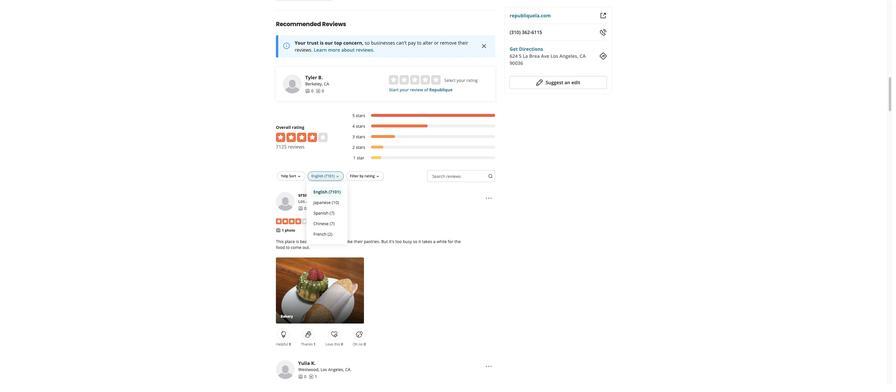 Task type: vqa. For each thing, say whether or not it's contained in the screenshot.
top (7)
yes



Task type: locate. For each thing, give the bounding box(es) containing it.
1 16 friends v2 image from the top
[[298, 206, 303, 211]]

(7) up '(2)'
[[330, 221, 335, 226]]

2 vertical spatial los
[[321, 367, 327, 373]]

photo of tyler b. image
[[283, 75, 302, 93]]

1 horizontal spatial rating
[[365, 174, 375, 179]]

angeles, down this
[[328, 367, 344, 373]]

top
[[334, 40, 342, 46]]

rating right by
[[365, 174, 375, 179]]

90036
[[510, 60, 523, 66]]

english inside button
[[314, 189, 328, 195]]

thanks
[[301, 342, 313, 347]]

1 vertical spatial food
[[276, 245, 285, 250]]

ca inside tyler b. berkeley, ca
[[324, 81, 329, 87]]

1 vertical spatial 4 star rating image
[[276, 218, 308, 224]]

reviews right 7125
[[288, 144, 305, 150]]

0 vertical spatial friends element
[[306, 88, 314, 94]]

info alert
[[276, 35, 495, 57]]

reviews element for b.
[[316, 88, 324, 94]]

24 pencil v2 image
[[537, 79, 544, 86]]

0 vertical spatial 4 star rating image
[[276, 133, 328, 142]]

1 stars from the top
[[356, 113, 365, 118]]

learn more about reviews.
[[314, 47, 375, 53]]

learn more about reviews. link
[[314, 47, 375, 53]]

filter reviews by 3 stars rating element
[[347, 134, 495, 140]]

1 vertical spatial english (7101)
[[314, 189, 341, 195]]

english (7101) left 16 chevron down v2 icon
[[312, 174, 335, 179]]

rating right "overall"
[[292, 124, 305, 130]]

reviews for 7125 reviews
[[288, 144, 305, 150]]

your right "select"
[[457, 77, 466, 83]]

0 vertical spatial english (7101)
[[312, 174, 335, 179]]

1 vertical spatial (7)
[[330, 221, 335, 226]]

1 (0 reactions) element from the left
[[289, 342, 291, 347]]

(7) inside chinese (7) button
[[330, 221, 335, 226]]

reviews. down "your" in the left top of the page
[[295, 47, 313, 53]]

4 star rating image
[[276, 133, 328, 142], [276, 218, 308, 224]]

2 stars
[[353, 144, 365, 150]]

angeles, right ave
[[560, 53, 579, 59]]

(310) 362-6115
[[510, 29, 542, 36]]

0 horizontal spatial their
[[354, 239, 363, 244]]

rating right "select"
[[467, 77, 478, 83]]

english up japanese
[[314, 189, 328, 195]]

english (7101) button
[[311, 187, 343, 197]]

2 menu image from the top
[[485, 363, 493, 370]]

1 4 star rating image from the top
[[276, 133, 328, 142]]

1 vertical spatial (7101)
[[329, 189, 341, 195]]

0 vertical spatial english
[[312, 174, 324, 179]]

oct
[[310, 218, 317, 224]]

0 right no
[[364, 342, 366, 347]]

1 right "thanks"
[[314, 342, 316, 347]]

rating for filter by rating
[[365, 174, 375, 179]]

helpful 0
[[276, 342, 291, 347]]

0 vertical spatial (7101)
[[325, 174, 335, 179]]

close image
[[481, 43, 488, 50]]

stars right 3
[[356, 134, 365, 139]]

los down srsr
[[298, 198, 305, 204]]

1 16 chevron down v2 image from the left
[[297, 174, 302, 179]]

3 (0 reactions) element from the left
[[364, 342, 366, 347]]

friends element for srsr r.
[[298, 206, 307, 211]]

(0 reactions) element for oh no 0
[[364, 342, 366, 347]]

pay
[[408, 40, 416, 46]]

(0 reactions) element
[[289, 342, 291, 347], [341, 342, 343, 347], [364, 342, 366, 347]]

16 chevron down v2 image inside yelp sort dropdown button
[[297, 174, 302, 179]]

2 vertical spatial rating
[[365, 174, 375, 179]]

filter reviews by 1 star rating element
[[347, 155, 495, 161]]

0 horizontal spatial is
[[296, 239, 299, 244]]

tyler b. link
[[306, 74, 323, 81]]

stars right the 5
[[356, 113, 365, 118]]

food
[[319, 239, 328, 244], [276, 245, 285, 250]]

can't
[[397, 40, 407, 46]]

reviews
[[322, 20, 346, 28]]

to inside this place is beautiful, food is good i like their pastries. but it's too busy so it takes a while for the food to come out.
[[286, 245, 290, 250]]

so businesses can't pay to alter or remove their reviews.
[[295, 40, 469, 53]]

select
[[445, 77, 456, 83]]

4 stars
[[353, 123, 365, 129]]

16 chevron down v2 image right filter by rating
[[376, 174, 380, 179]]

english (7101) up japanese (10)
[[314, 189, 341, 195]]

reviews element containing 0
[[316, 88, 324, 94]]

1 left star
[[354, 155, 356, 161]]

food down this
[[276, 245, 285, 250]]

stars right 4
[[356, 123, 365, 129]]

westwood,
[[298, 367, 320, 373]]

your for start
[[400, 87, 409, 92]]

1 horizontal spatial so
[[413, 239, 418, 244]]

chinese (7) button
[[311, 218, 343, 229]]

reviews element down berkeley,
[[316, 88, 324, 94]]

angeles, down r.
[[306, 198, 322, 204]]

your
[[295, 40, 306, 46]]

english up english (7101) button
[[312, 174, 324, 179]]

1 vertical spatial rating
[[292, 124, 305, 130]]

good
[[333, 239, 343, 244]]

filter
[[350, 174, 359, 179]]

reviews element containing 1
[[309, 374, 317, 380]]

republiquela.com link
[[510, 12, 551, 19]]

0 vertical spatial reviews element
[[316, 88, 324, 94]]

to
[[417, 40, 422, 46], [286, 245, 290, 250]]

0 vertical spatial 16 friends v2 image
[[298, 206, 303, 211]]

k.
[[311, 360, 316, 367]]

(7) for spanish (7)
[[330, 210, 335, 216]]

1 vertical spatial friends element
[[298, 206, 307, 211]]

(7) inside spanish (7) button
[[330, 210, 335, 216]]

1 horizontal spatial los
[[321, 367, 327, 373]]

stars for 3 stars
[[356, 134, 365, 139]]

  text field inside recommended reviews element
[[428, 170, 495, 182]]

ca
[[580, 53, 586, 59], [324, 81, 329, 87], [323, 198, 328, 204], [345, 367, 351, 373]]

so inside so businesses can't pay to alter or remove their reviews.
[[365, 40, 370, 46]]

1 vertical spatial their
[[354, 239, 363, 244]]

their right remove
[[458, 40, 469, 46]]

0 vertical spatial menu image
[[485, 195, 493, 202]]

(7)
[[330, 210, 335, 216], [330, 221, 335, 226]]

is for our
[[320, 40, 324, 46]]

2 4 star rating image from the top
[[276, 218, 308, 224]]

624
[[510, 53, 518, 59]]

reviews for search reviews
[[447, 174, 461, 179]]

0 vertical spatial los
[[551, 53, 558, 59]]

0 horizontal spatial los
[[298, 198, 305, 204]]

1 vertical spatial menu image
[[485, 363, 493, 370]]

1 vertical spatial angeles,
[[306, 198, 322, 204]]

this
[[334, 342, 340, 347]]

is inside info alert
[[320, 40, 324, 46]]

reviews right "search"
[[447, 174, 461, 179]]

(0 reactions) element right no
[[364, 342, 366, 347]]

2 16 friends v2 image from the top
[[298, 375, 303, 379]]

(7101) up (10)
[[329, 189, 341, 195]]

0 horizontal spatial 16 chevron down v2 image
[[297, 174, 302, 179]]

los inside get directions 624 s la brea ave los angeles, ca 90036
[[551, 53, 558, 59]]

srsr r. los angeles, ca
[[298, 192, 328, 204]]

16 friends v2 image
[[298, 206, 303, 211], [298, 375, 303, 379]]

while
[[437, 239, 447, 244]]

like
[[346, 239, 353, 244]]

0 vertical spatial reviews
[[288, 144, 305, 150]]

1 vertical spatial so
[[413, 239, 418, 244]]

your
[[457, 77, 466, 83], [400, 87, 409, 92]]

filter reviews by 4 stars rating element
[[347, 123, 495, 129]]

1 horizontal spatial your
[[457, 77, 466, 83]]

english inside dropdown button
[[312, 174, 324, 179]]

2 horizontal spatial angeles,
[[560, 53, 579, 59]]

search image
[[488, 174, 493, 179]]

(7101) inside button
[[329, 189, 341, 195]]

french (2)
[[314, 231, 333, 237]]

1 right 16 review v2 icon
[[315, 374, 317, 380]]

0 vertical spatial rating
[[467, 77, 478, 83]]

1 vertical spatial english
[[314, 189, 328, 195]]

1 horizontal spatial to
[[417, 40, 422, 46]]

is left our
[[320, 40, 324, 46]]

0 vertical spatial your
[[457, 77, 466, 83]]

filter reviews by 2 stars rating element
[[347, 144, 495, 150]]

about
[[342, 47, 355, 53]]

2 horizontal spatial los
[[551, 53, 558, 59]]

0 left 16 review v2 icon
[[304, 374, 307, 380]]

23,
[[318, 218, 324, 224]]

4 star rating image for oct 23, 2023
[[276, 218, 308, 224]]

japanese (10) button
[[311, 197, 343, 208]]

stars right 2
[[356, 144, 365, 150]]

so left it
[[413, 239, 418, 244]]

english (7101) inside dropdown button
[[312, 174, 335, 179]]

1 vertical spatial reviews
[[447, 174, 461, 179]]

24 phone v2 image
[[600, 29, 607, 36]]

suggest
[[546, 79, 564, 86]]

16 review v2 image
[[309, 375, 314, 379]]

rating inside popup button
[[365, 174, 375, 179]]

0 vertical spatial their
[[458, 40, 469, 46]]

16 friends v2 image left 16 review v2 icon
[[298, 375, 303, 379]]

1 vertical spatial 16 friends v2 image
[[298, 375, 303, 379]]

1 vertical spatial los
[[298, 198, 305, 204]]

(no rating) image
[[389, 75, 441, 85]]

4 star rating image up photo
[[276, 218, 308, 224]]

to right pay
[[417, 40, 422, 46]]

1 vertical spatial reviews element
[[309, 374, 317, 380]]

so right concern,
[[365, 40, 370, 46]]

reviews
[[288, 144, 305, 150], [447, 174, 461, 179]]

0 horizontal spatial angeles,
[[306, 198, 322, 204]]

1 horizontal spatial their
[[458, 40, 469, 46]]

their inside so businesses can't pay to alter or remove their reviews.
[[458, 40, 469, 46]]

search
[[433, 174, 446, 179]]

los right westwood,
[[321, 367, 327, 373]]

their right the like on the left bottom of the page
[[354, 239, 363, 244]]

16 chevron down v2 image right sort
[[297, 174, 302, 179]]

our
[[325, 40, 333, 46]]

friends element
[[306, 88, 314, 94], [298, 206, 307, 211], [298, 374, 307, 380]]

2 horizontal spatial rating
[[467, 77, 478, 83]]

16 friends v2 image for yulia
[[298, 375, 303, 379]]

2 (0 reactions) element from the left
[[341, 342, 343, 347]]

menu image for k.
[[485, 363, 493, 370]]

1 horizontal spatial is
[[320, 40, 324, 46]]

4 stars from the top
[[356, 144, 365, 150]]

english
[[312, 174, 324, 179], [314, 189, 328, 195]]

16 friends v2 image down srsr
[[298, 206, 303, 211]]

1 star
[[354, 155, 364, 161]]

reviews.
[[295, 47, 313, 53], [356, 47, 375, 53]]

2 16 chevron down v2 image from the left
[[376, 174, 380, 179]]

so inside this place is beautiful, food is good i like their pastries. but it's too busy so it takes a while for the food to come out.
[[413, 239, 418, 244]]

english (7101) inside button
[[314, 189, 341, 195]]

it's
[[389, 239, 395, 244]]

to down place
[[286, 245, 290, 250]]

los right ave
[[551, 53, 558, 59]]

(7101) inside dropdown button
[[325, 174, 335, 179]]

is left good
[[329, 239, 332, 244]]

ca inside get directions 624 s la brea ave los angeles, ca 90036
[[580, 53, 586, 59]]

0 vertical spatial (7)
[[330, 210, 335, 216]]

food down french (2)
[[319, 239, 328, 244]]

1 vertical spatial your
[[400, 87, 409, 92]]

to inside so businesses can't pay to alter or remove their reviews.
[[417, 40, 422, 46]]

no
[[359, 342, 363, 347]]

1 horizontal spatial reviews
[[447, 174, 461, 179]]

0 horizontal spatial reviews
[[288, 144, 305, 150]]

0 horizontal spatial to
[[286, 245, 290, 250]]

24 external link v2 image
[[600, 12, 607, 19]]

0 horizontal spatial (0 reactions) element
[[289, 342, 291, 347]]

(7) up 2023
[[330, 210, 335, 216]]

None radio
[[389, 75, 399, 85], [400, 75, 409, 85], [421, 75, 430, 85], [432, 75, 441, 85], [389, 75, 399, 85], [400, 75, 409, 85], [421, 75, 430, 85], [432, 75, 441, 85]]

24 directions v2 image
[[600, 53, 607, 60]]

menu image
[[485, 195, 493, 202], [485, 363, 493, 370]]

0 horizontal spatial reviews.
[[295, 47, 313, 53]]

2 vertical spatial angeles,
[[328, 367, 344, 373]]

search reviews
[[433, 174, 461, 179]]

16 chevron down v2 image
[[297, 174, 302, 179], [376, 174, 380, 179]]

is up come
[[296, 239, 299, 244]]

place
[[285, 239, 295, 244]]

6115
[[532, 29, 542, 36]]

more
[[328, 47, 340, 53]]

pastries.
[[364, 239, 380, 244]]

english (7101)
[[312, 174, 335, 179], [314, 189, 341, 195]]

0 vertical spatial to
[[417, 40, 422, 46]]

this
[[276, 239, 284, 244]]

0 vertical spatial angeles,
[[560, 53, 579, 59]]

(0 reactions) element right helpful
[[289, 342, 291, 347]]

yelp sort
[[281, 174, 296, 179]]

friends element left 16 review v2 icon
[[298, 374, 307, 380]]

1 reviews. from the left
[[295, 47, 313, 53]]

rating
[[467, 77, 478, 83], [292, 124, 305, 130], [365, 174, 375, 179]]

(7101) left 16 chevron down v2 icon
[[325, 174, 335, 179]]

angeles, inside yulia k. westwood, los angeles, ca
[[328, 367, 344, 373]]

love
[[326, 342, 333, 347]]

0 right helpful
[[289, 342, 291, 347]]

stars for 5 stars
[[356, 113, 365, 118]]

berkeley,
[[306, 81, 323, 87]]

so
[[365, 40, 370, 46], [413, 239, 418, 244]]

friends element down srsr
[[298, 206, 307, 211]]

2 horizontal spatial (0 reactions) element
[[364, 342, 366, 347]]

0 horizontal spatial so
[[365, 40, 370, 46]]

friends element down berkeley,
[[306, 88, 314, 94]]

reviews element down westwood,
[[309, 374, 317, 380]]

1 horizontal spatial angeles,
[[328, 367, 344, 373]]

1 horizontal spatial (0 reactions) element
[[341, 342, 343, 347]]

0 horizontal spatial your
[[400, 87, 409, 92]]

16 friends v2 image for srsr
[[298, 206, 303, 211]]

your right start
[[400, 87, 409, 92]]

helpful
[[276, 342, 288, 347]]

reviews element
[[316, 88, 324, 94], [309, 374, 317, 380]]

2 vertical spatial friends element
[[298, 374, 307, 380]]

a
[[434, 239, 436, 244]]

(0 reactions) element right this
[[341, 342, 343, 347]]

srsr r. link
[[298, 192, 312, 198]]

24 info v2 image
[[283, 42, 290, 49]]

stars
[[356, 113, 365, 118], [356, 123, 365, 129], [356, 134, 365, 139], [356, 144, 365, 150]]

2 stars from the top
[[356, 123, 365, 129]]

16 chevron down v2 image inside filter by rating popup button
[[376, 174, 380, 179]]

0 vertical spatial so
[[365, 40, 370, 46]]

(0 reactions) element for helpful 0
[[289, 342, 291, 347]]

0 vertical spatial food
[[319, 239, 328, 244]]

1 vertical spatial to
[[286, 245, 290, 250]]

is
[[320, 40, 324, 46], [296, 239, 299, 244], [329, 239, 332, 244]]

takes
[[422, 239, 433, 244]]

(10)
[[332, 200, 339, 205]]

(7) for chinese (7)
[[330, 221, 335, 226]]

reviews element for k.
[[309, 374, 317, 380]]

reviews. down concern,
[[356, 47, 375, 53]]

2 horizontal spatial is
[[329, 239, 332, 244]]

businesses
[[371, 40, 395, 46]]

stars for 4 stars
[[356, 123, 365, 129]]

1 horizontal spatial 16 chevron down v2 image
[[376, 174, 380, 179]]

by
[[360, 174, 364, 179]]

3 stars from the top
[[356, 134, 365, 139]]

or
[[434, 40, 439, 46]]

oh no 0
[[353, 342, 366, 347]]

1 menu image from the top
[[485, 195, 493, 202]]

photo of yulia k. image
[[276, 360, 295, 379]]

4 star rating image up 7125 reviews
[[276, 133, 328, 142]]

None radio
[[410, 75, 420, 85]]

ave
[[541, 53, 550, 59]]

  text field
[[428, 170, 495, 182]]

1 horizontal spatial reviews.
[[356, 47, 375, 53]]

7125 reviews
[[276, 144, 305, 150]]



Task type: describe. For each thing, give the bounding box(es) containing it.
16 camera v2 image
[[276, 228, 281, 233]]

too
[[396, 239, 402, 244]]

busy
[[403, 239, 412, 244]]

it
[[419, 239, 421, 244]]

(7101) for english (7101) button
[[329, 189, 341, 195]]

0 horizontal spatial rating
[[292, 124, 305, 130]]

out.
[[303, 245, 310, 250]]

los inside srsr r. los angeles, ca
[[298, 198, 305, 204]]

ca inside srsr r. los angeles, ca
[[323, 198, 328, 204]]

an
[[565, 79, 571, 86]]

english for english (7101) button
[[314, 189, 328, 195]]

oh
[[353, 342, 358, 347]]

7125
[[276, 144, 287, 150]]

(7101) for english (7101) dropdown button
[[325, 174, 335, 179]]

remove
[[440, 40, 457, 46]]

start
[[389, 87, 399, 92]]

learn
[[314, 47, 327, 53]]

photo
[[285, 228, 295, 233]]

filter by rating
[[350, 174, 375, 179]]

0 horizontal spatial food
[[276, 245, 285, 250]]

yulia
[[298, 360, 310, 367]]

2 reviews. from the left
[[356, 47, 375, 53]]

r.
[[309, 192, 312, 198]]

yulia k. westwood, los angeles, ca
[[298, 360, 351, 373]]

select your rating
[[445, 77, 478, 83]]

none radio inside recommended reviews element
[[410, 75, 420, 85]]

(0 reactions) element for love this 0
[[341, 342, 343, 347]]

stars for 2 stars
[[356, 144, 365, 150]]

0 right 16 review v2 image
[[322, 88, 324, 94]]

16 chevron down v2 image
[[335, 174, 340, 179]]

0 right this
[[341, 342, 343, 347]]

yelp sort button
[[277, 171, 305, 181]]

16 review v2 image
[[316, 89, 321, 93]]

1 inside "reviews" element
[[315, 374, 317, 380]]

362-
[[522, 29, 532, 36]]

for
[[448, 239, 454, 244]]

sort
[[289, 174, 296, 179]]

filter by rating button
[[346, 171, 384, 181]]

angeles, inside srsr r. los angeles, ca
[[306, 198, 322, 204]]

recommended reviews element
[[257, 10, 514, 384]]

(1 reaction) element
[[314, 342, 316, 347]]

review
[[410, 87, 423, 92]]

spanish
[[314, 210, 329, 216]]

tyler b. berkeley, ca
[[306, 74, 329, 87]]

but
[[382, 239, 388, 244]]

english (7101) for english (7101) dropdown button
[[312, 174, 335, 179]]

angeles, inside get directions 624 s la brea ave los angeles, ca 90036
[[560, 53, 579, 59]]

overall
[[276, 124, 291, 130]]

beautiful,
[[300, 239, 318, 244]]

tyler
[[306, 74, 317, 81]]

filter reviews by 5 stars rating element
[[347, 113, 495, 119]]

recommended
[[276, 20, 321, 28]]

your trust is our top concern,
[[295, 40, 364, 46]]

friends element for yulia k.
[[298, 374, 307, 380]]

start your review of republique
[[389, 87, 453, 92]]

(310)
[[510, 29, 521, 36]]

i
[[344, 239, 345, 244]]

0 right 16 friends v2 icon
[[311, 88, 314, 94]]

1 right 16 camera v2 image
[[282, 228, 284, 233]]

english for english (7101) dropdown button
[[312, 174, 324, 179]]

1 down japanese
[[315, 206, 317, 211]]

directions
[[519, 46, 543, 52]]

1 photo link
[[282, 228, 295, 233]]

16 chevron down v2 image for yelp sort
[[297, 174, 302, 179]]

spanish (7)
[[314, 210, 335, 216]]

brea
[[529, 53, 540, 59]]

french (2) button
[[311, 229, 343, 240]]

get directions link
[[510, 46, 543, 52]]

your for select
[[457, 77, 466, 83]]

s
[[519, 53, 522, 59]]

rating for select your rating
[[467, 77, 478, 83]]

come
[[291, 245, 302, 250]]

get
[[510, 46, 518, 52]]

5 stars
[[353, 113, 365, 118]]

chinese
[[314, 221, 329, 226]]

recommended reviews
[[276, 20, 346, 28]]

1 down japanese (10)
[[325, 206, 328, 211]]

1 horizontal spatial food
[[319, 239, 328, 244]]

photo of srsr r. image
[[276, 192, 295, 211]]

la
[[523, 53, 528, 59]]

b.
[[318, 74, 323, 81]]

thanks 1
[[301, 342, 316, 347]]

menu image for r.
[[485, 195, 493, 202]]

chinese (7)
[[314, 221, 335, 226]]

of
[[425, 87, 429, 92]]

suggest an edit
[[546, 79, 581, 86]]

english (7101) for english (7101) button
[[314, 189, 341, 195]]

4 star rating image for 7125 reviews
[[276, 133, 328, 142]]

japanese (10)
[[314, 200, 339, 205]]

japanese
[[314, 200, 331, 205]]

friends element for tyler b.
[[306, 88, 314, 94]]

french
[[314, 231, 327, 237]]

this place is beautiful, food is good i like their pastries. but it's too busy so it takes a while for the food to come out.
[[276, 239, 461, 250]]

4
[[353, 123, 355, 129]]

oct 23, 2023
[[310, 218, 334, 224]]

rating element
[[389, 75, 441, 85]]

los inside yulia k. westwood, los angeles, ca
[[321, 367, 327, 373]]

yelp
[[281, 174, 288, 179]]

alter
[[423, 40, 433, 46]]

spanish (7) button
[[311, 208, 343, 218]]

(2)
[[328, 231, 333, 237]]

0 down srsr r. los angeles, ca
[[304, 206, 307, 211]]

16 friends v2 image
[[306, 89, 310, 93]]

yulia k. link
[[298, 360, 316, 367]]

ca inside yulia k. westwood, los angeles, ca
[[345, 367, 351, 373]]

16 chevron down v2 image for filter by rating
[[376, 174, 380, 179]]

is for beautiful,
[[296, 239, 299, 244]]

their inside this place is beautiful, food is good i like their pastries. but it's too busy so it takes a while for the food to come out.
[[354, 239, 363, 244]]

2
[[353, 144, 355, 150]]

trust
[[307, 40, 319, 46]]

srsr
[[298, 192, 307, 198]]

reviews. inside so businesses can't pay to alter or remove their reviews.
[[295, 47, 313, 53]]

1 photo
[[282, 228, 295, 233]]



